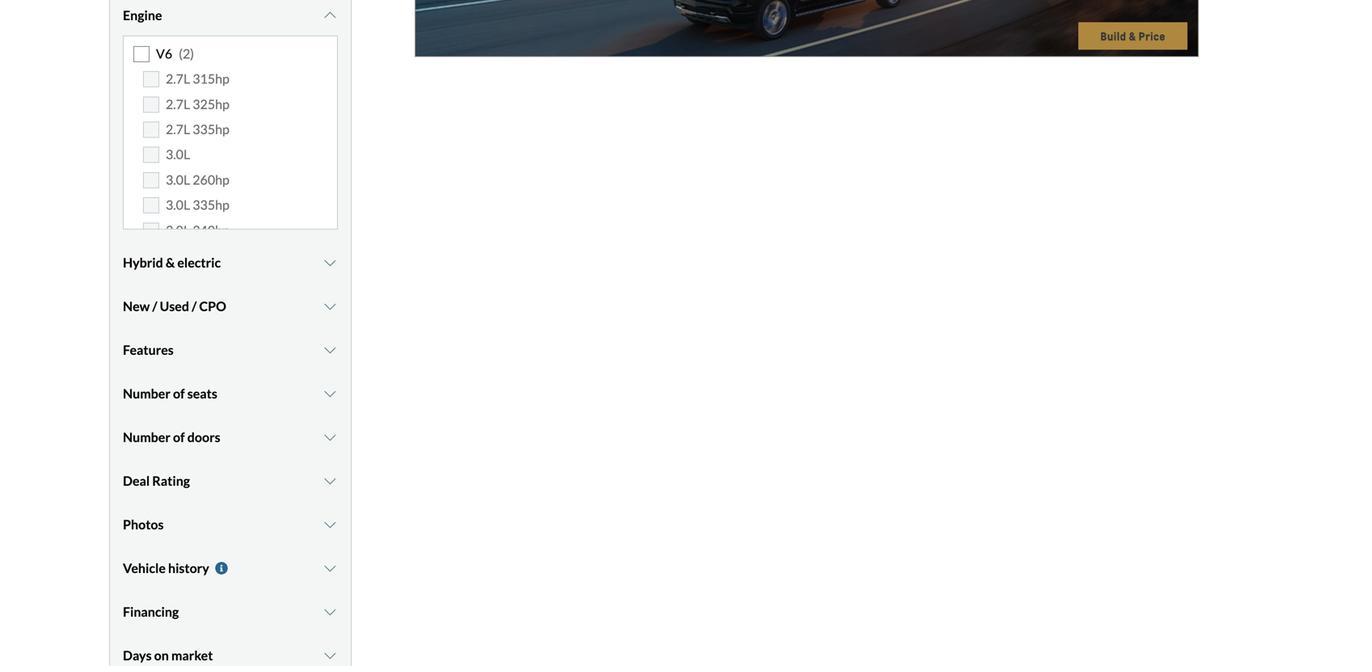 Task type: describe. For each thing, give the bounding box(es) containing it.
engine button
[[123, 0, 338, 36]]

days
[[123, 647, 152, 663]]

3.0l 340hp
[[166, 222, 229, 238]]

2 / from the left
[[192, 298, 197, 314]]

325hp
[[193, 96, 229, 112]]

v6
[[156, 46, 172, 61]]

deal rating button
[[123, 461, 338, 501]]

days on market
[[123, 647, 213, 663]]

new
[[123, 298, 150, 314]]

deal rating
[[123, 473, 190, 489]]

history
[[168, 560, 209, 576]]

chevron down image for hybrid & electric
[[322, 256, 338, 269]]

new / used / cpo
[[123, 298, 226, 314]]

days on market button
[[123, 635, 338, 666]]

2.7l 325hp
[[166, 96, 229, 112]]

cpo
[[199, 298, 226, 314]]

chevron down image for number of seats
[[322, 387, 338, 400]]

deal
[[123, 473, 150, 489]]

number of seats button
[[123, 373, 338, 414]]

1 / from the left
[[152, 298, 157, 314]]

photos
[[123, 517, 164, 532]]

2.7l 335hp
[[166, 121, 229, 137]]

number for number of doors
[[123, 429, 170, 445]]

vehicle history
[[123, 560, 209, 576]]

number for number of seats
[[123, 386, 170, 401]]

260hp
[[193, 172, 229, 187]]

features button
[[123, 330, 338, 370]]

315hp
[[193, 71, 229, 87]]

chevron down image for engine
[[322, 9, 338, 22]]

2.7l 315hp
[[166, 71, 229, 87]]

2.7l for 2.7l 335hp
[[166, 121, 190, 137]]

chevron down image inside the vehicle history dropdown button
[[322, 562, 338, 575]]

of for doors
[[173, 429, 185, 445]]

number of seats
[[123, 386, 217, 401]]

hybrid
[[123, 255, 163, 270]]

335hp for 3.0l 335hp
[[193, 197, 229, 213]]



Task type: vqa. For each thing, say whether or not it's contained in the screenshot.
left For
no



Task type: locate. For each thing, give the bounding box(es) containing it.
doors
[[187, 429, 220, 445]]

4 chevron down image from the top
[[322, 649, 338, 662]]

chevron down image inside features dropdown button
[[322, 344, 338, 356]]

2 vertical spatial 2.7l
[[166, 121, 190, 137]]

chevron down image for deal rating
[[322, 474, 338, 487]]

chevron down image for financing
[[322, 605, 338, 618]]

of inside 'dropdown button'
[[173, 429, 185, 445]]

1 vertical spatial 2.7l
[[166, 96, 190, 112]]

number up deal rating
[[123, 429, 170, 445]]

0 vertical spatial of
[[173, 386, 185, 401]]

electric
[[177, 255, 221, 270]]

3.0l 335hp
[[166, 197, 229, 213]]

3.0l for 3.0l 335hp
[[166, 197, 190, 213]]

2 335hp from the top
[[193, 197, 229, 213]]

1 number from the top
[[123, 386, 170, 401]]

chevron down image inside the financing dropdown button
[[322, 605, 338, 618]]

info circle image
[[213, 562, 229, 575]]

4 chevron down image from the top
[[322, 344, 338, 356]]

335hp
[[193, 121, 229, 137], [193, 197, 229, 213]]

1 chevron down image from the top
[[322, 518, 338, 531]]

2.7l for 2.7l 325hp
[[166, 96, 190, 112]]

4 3.0l from the top
[[166, 222, 190, 238]]

2 2.7l from the top
[[166, 96, 190, 112]]

1 chevron down image from the top
[[322, 9, 338, 22]]

of for seats
[[173, 386, 185, 401]]

3.0l for 3.0l 340hp
[[166, 222, 190, 238]]

&
[[166, 255, 175, 270]]

of left the doors
[[173, 429, 185, 445]]

2.7l for 2.7l 315hp
[[166, 71, 190, 87]]

1 vertical spatial number
[[123, 429, 170, 445]]

2 chevron down image from the top
[[322, 256, 338, 269]]

chevron down image inside number of seats dropdown button
[[322, 387, 338, 400]]

335hp down 325hp
[[193, 121, 229, 137]]

chevron down image
[[322, 9, 338, 22], [322, 256, 338, 269], [322, 300, 338, 313], [322, 344, 338, 356], [322, 387, 338, 400], [322, 431, 338, 444], [322, 474, 338, 487]]

number inside dropdown button
[[123, 386, 170, 401]]

3.0l 260hp
[[166, 172, 229, 187]]

/
[[152, 298, 157, 314], [192, 298, 197, 314]]

used
[[160, 298, 189, 314]]

1 horizontal spatial /
[[192, 298, 197, 314]]

2.7l down 2.7l 325hp
[[166, 121, 190, 137]]

chevron down image inside deal rating dropdown button
[[322, 474, 338, 487]]

3.0l for 3.0l 260hp
[[166, 172, 190, 187]]

3.0l for 3.0l
[[166, 146, 190, 162]]

market
[[171, 647, 213, 663]]

photos button
[[123, 504, 338, 545]]

1 vertical spatial of
[[173, 429, 185, 445]]

financing
[[123, 604, 179, 620]]

number
[[123, 386, 170, 401], [123, 429, 170, 445]]

0 vertical spatial 335hp
[[193, 121, 229, 137]]

number of doors button
[[123, 417, 338, 458]]

3.0l up 3.0l 335hp
[[166, 172, 190, 187]]

of inside dropdown button
[[173, 386, 185, 401]]

3 2.7l from the top
[[166, 121, 190, 137]]

340hp
[[193, 222, 229, 238]]

financing button
[[123, 592, 338, 632]]

advertisement region
[[415, 0, 1199, 57]]

2 number from the top
[[123, 429, 170, 445]]

hybrid & electric
[[123, 255, 221, 270]]

2.7l down v6 (2)
[[166, 71, 190, 87]]

/ left cpo
[[192, 298, 197, 314]]

rating
[[152, 473, 190, 489]]

0 vertical spatial 2.7l
[[166, 71, 190, 87]]

chevron down image for days on market
[[322, 649, 338, 662]]

new / used / cpo button
[[123, 286, 338, 327]]

3 chevron down image from the top
[[322, 300, 338, 313]]

(2)
[[179, 46, 194, 61]]

0 vertical spatial number
[[123, 386, 170, 401]]

3.0l up 3.0l 340hp
[[166, 197, 190, 213]]

2.7l up 2.7l 335hp
[[166, 96, 190, 112]]

1 335hp from the top
[[193, 121, 229, 137]]

1 3.0l from the top
[[166, 146, 190, 162]]

features
[[123, 342, 174, 358]]

chevron down image inside hybrid & electric dropdown button
[[322, 256, 338, 269]]

on
[[154, 647, 169, 663]]

335hp for 2.7l 335hp
[[193, 121, 229, 137]]

3 3.0l from the top
[[166, 197, 190, 213]]

335hp down 260hp
[[193, 197, 229, 213]]

chevron down image inside engine dropdown button
[[322, 9, 338, 22]]

engine
[[123, 7, 162, 23]]

2 chevron down image from the top
[[322, 562, 338, 575]]

hybrid & electric button
[[123, 242, 338, 283]]

1 of from the top
[[173, 386, 185, 401]]

1 vertical spatial 335hp
[[193, 197, 229, 213]]

seats
[[187, 386, 217, 401]]

5 chevron down image from the top
[[322, 387, 338, 400]]

number inside 'dropdown button'
[[123, 429, 170, 445]]

chevron down image inside photos dropdown button
[[322, 518, 338, 531]]

2 3.0l from the top
[[166, 172, 190, 187]]

0 horizontal spatial /
[[152, 298, 157, 314]]

chevron down image for number of doors
[[322, 431, 338, 444]]

1 2.7l from the top
[[166, 71, 190, 87]]

of left "seats"
[[173, 386, 185, 401]]

chevron down image inside number of doors 'dropdown button'
[[322, 431, 338, 444]]

chevron down image
[[322, 518, 338, 531], [322, 562, 338, 575], [322, 605, 338, 618], [322, 649, 338, 662]]

2 of from the top
[[173, 429, 185, 445]]

3 chevron down image from the top
[[322, 605, 338, 618]]

chevron down image inside days on market dropdown button
[[322, 649, 338, 662]]

3.0l up 3.0l 260hp
[[166, 146, 190, 162]]

2.7l
[[166, 71, 190, 87], [166, 96, 190, 112], [166, 121, 190, 137]]

chevron down image for features
[[322, 344, 338, 356]]

number down features
[[123, 386, 170, 401]]

chevron down image for photos
[[322, 518, 338, 531]]

number of doors
[[123, 429, 220, 445]]

6 chevron down image from the top
[[322, 431, 338, 444]]

chevron down image for new / used / cpo
[[322, 300, 338, 313]]

vehicle history button
[[123, 548, 338, 588]]

chevron down image inside the new / used / cpo dropdown button
[[322, 300, 338, 313]]

of
[[173, 386, 185, 401], [173, 429, 185, 445]]

v6 (2)
[[156, 46, 194, 61]]

7 chevron down image from the top
[[322, 474, 338, 487]]

3.0l
[[166, 146, 190, 162], [166, 172, 190, 187], [166, 197, 190, 213], [166, 222, 190, 238]]

vehicle
[[123, 560, 166, 576]]

3.0l down 3.0l 335hp
[[166, 222, 190, 238]]

/ right new on the top of the page
[[152, 298, 157, 314]]



